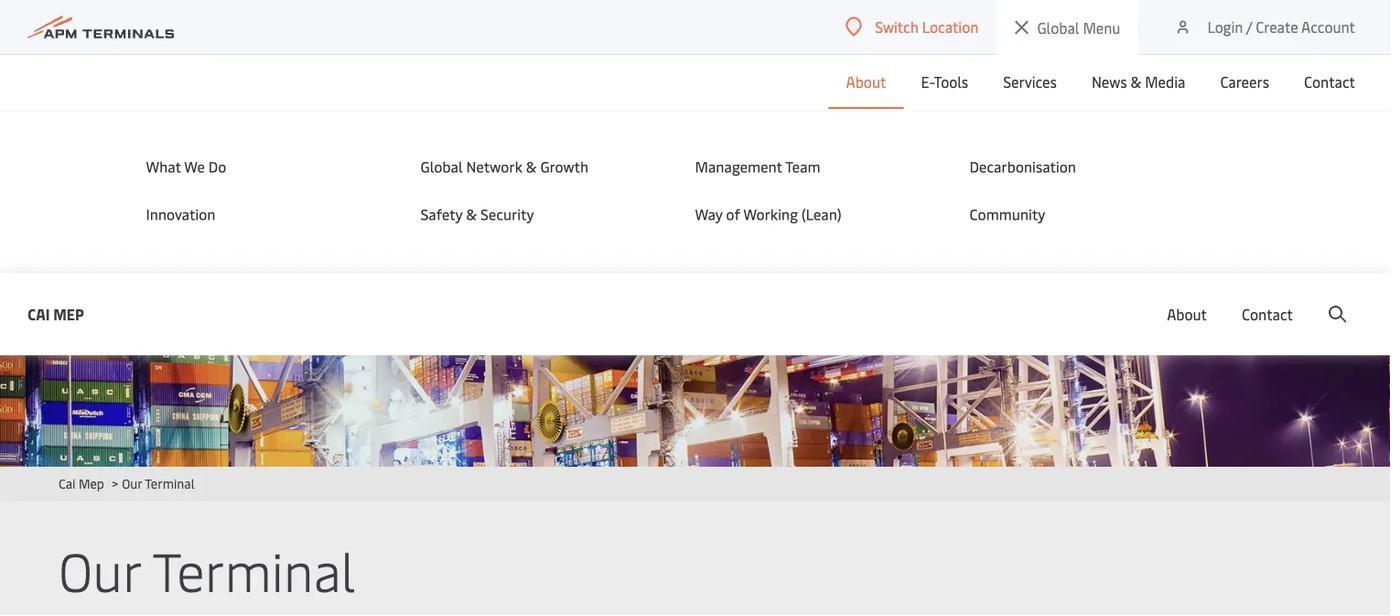Task type: locate. For each thing, give the bounding box(es) containing it.
0 horizontal spatial about button
[[847, 54, 887, 109]]

cai
[[27, 304, 50, 324], [59, 475, 76, 492]]

cai mep link
[[27, 303, 84, 326], [59, 475, 104, 492]]

news & media button
[[1092, 54, 1186, 109]]

about left e-
[[847, 72, 887, 91]]

0 vertical spatial &
[[1131, 72, 1142, 91]]

/
[[1247, 17, 1253, 37]]

0 vertical spatial cai
[[27, 304, 50, 324]]

1 horizontal spatial contact
[[1305, 72, 1356, 91]]

growth
[[541, 157, 589, 176]]

global for global network & growth
[[421, 157, 463, 176]]

our
[[122, 475, 142, 492], [59, 533, 140, 605]]

& inside popup button
[[1131, 72, 1142, 91]]

& right safety
[[466, 204, 477, 224]]

e-tools button
[[922, 54, 969, 109]]

contact button
[[1305, 54, 1356, 109]]

1 horizontal spatial cai
[[59, 475, 76, 492]]

0 horizontal spatial &
[[466, 204, 477, 224]]

our down >
[[59, 533, 140, 605]]

global menu
[[1038, 18, 1121, 37]]

way
[[695, 204, 723, 224]]

about button
[[847, 54, 887, 109], [1168, 273, 1208, 355]]

global up safety
[[421, 157, 463, 176]]

careers button
[[1221, 54, 1270, 109]]

about button left e-
[[847, 54, 887, 109]]

cai for cai mep
[[27, 304, 50, 324]]

1 vertical spatial our
[[59, 533, 140, 605]]

0 horizontal spatial contact
[[1243, 304, 1294, 324]]

e-tools
[[922, 72, 969, 91]]

2 vertical spatial &
[[466, 204, 477, 224]]

1 vertical spatial about button
[[1168, 273, 1208, 355]]

0 vertical spatial our
[[122, 475, 142, 492]]

global network & growth link
[[421, 157, 659, 177]]

switch location
[[876, 17, 979, 37]]

1 vertical spatial cai mep link
[[59, 475, 104, 492]]

1 vertical spatial contact
[[1243, 304, 1294, 324]]

1 vertical spatial &
[[526, 157, 537, 176]]

1 horizontal spatial &
[[526, 157, 537, 176]]

1 vertical spatial mep
[[79, 475, 104, 492]]

terminal
[[145, 475, 195, 492], [152, 533, 356, 605]]

& right news
[[1131, 72, 1142, 91]]

team
[[786, 157, 821, 176]]

our right >
[[122, 475, 142, 492]]

innovation
[[146, 204, 216, 224]]

contact
[[1305, 72, 1356, 91], [1243, 304, 1294, 324]]

global for global menu
[[1038, 18, 1080, 37]]

0 vertical spatial contact
[[1305, 72, 1356, 91]]

global
[[1038, 18, 1080, 37], [421, 157, 463, 176]]

cai mep
[[27, 304, 84, 324]]

create
[[1257, 17, 1299, 37]]

1 horizontal spatial about
[[1168, 304, 1208, 324]]

about button left contact popup button
[[1168, 273, 1208, 355]]

0 vertical spatial about
[[847, 72, 887, 91]]

>
[[112, 475, 118, 492]]

1 vertical spatial global
[[421, 157, 463, 176]]

global left menu at the top right
[[1038, 18, 1080, 37]]

0 vertical spatial cai mep link
[[27, 303, 84, 326]]

news
[[1092, 72, 1128, 91]]

mep for cai mep > our terminal
[[79, 475, 104, 492]]

1 vertical spatial cai
[[59, 475, 76, 492]]

& left growth
[[526, 157, 537, 176]]

0 horizontal spatial about
[[847, 72, 887, 91]]

global inside button
[[1038, 18, 1080, 37]]

do
[[209, 157, 226, 176]]

1 vertical spatial about
[[1168, 304, 1208, 324]]

0 vertical spatial terminal
[[145, 475, 195, 492]]

2 horizontal spatial &
[[1131, 72, 1142, 91]]

0 vertical spatial mep
[[53, 304, 84, 324]]

0 vertical spatial global
[[1038, 18, 1080, 37]]

1 horizontal spatial global
[[1038, 18, 1080, 37]]

login / create account
[[1208, 17, 1356, 37]]

about left contact popup button
[[1168, 304, 1208, 324]]

news & media
[[1092, 72, 1186, 91]]

&
[[1131, 72, 1142, 91], [526, 157, 537, 176], [466, 204, 477, 224]]

0 horizontal spatial cai
[[27, 304, 50, 324]]

about
[[847, 72, 887, 91], [1168, 304, 1208, 324]]

mep
[[53, 304, 84, 324], [79, 475, 104, 492]]

0 horizontal spatial global
[[421, 157, 463, 176]]



Task type: vqa. For each thing, say whether or not it's contained in the screenshot.
"NAME" to the bottom
no



Task type: describe. For each thing, give the bounding box(es) containing it.
community
[[970, 204, 1046, 224]]

way of working (lean)
[[695, 204, 842, 224]]

global network & growth
[[421, 157, 589, 176]]

way of working (lean) link
[[695, 204, 934, 224]]

management team
[[695, 157, 821, 176]]

what
[[146, 157, 181, 176]]

cai me ot image
[[0, 137, 1391, 467]]

media
[[1146, 72, 1186, 91]]

login / create account link
[[1174, 0, 1356, 54]]

e-
[[922, 72, 935, 91]]

services button
[[1004, 54, 1057, 109]]

location
[[923, 17, 979, 37]]

safety & security
[[421, 204, 534, 224]]

mep for cai mep
[[53, 304, 84, 324]]

account
[[1302, 17, 1356, 37]]

decarbonisation link
[[970, 157, 1208, 177]]

decarbonisation
[[970, 157, 1077, 176]]

network
[[467, 157, 523, 176]]

contact for contact dropdown button
[[1305, 72, 1356, 91]]

community link
[[970, 204, 1208, 224]]

careers
[[1221, 72, 1270, 91]]

working
[[744, 204, 798, 224]]

what we do
[[146, 157, 226, 176]]

global menu button
[[998, 0, 1139, 55]]

management team link
[[695, 157, 934, 177]]

security
[[481, 204, 534, 224]]

we
[[184, 157, 205, 176]]

menu
[[1084, 18, 1121, 37]]

1 vertical spatial terminal
[[152, 533, 356, 605]]

of
[[726, 204, 741, 224]]

0 vertical spatial about button
[[847, 54, 887, 109]]

safety & security link
[[421, 204, 659, 224]]

safety
[[421, 204, 463, 224]]

tools
[[935, 72, 969, 91]]

& for security
[[466, 204, 477, 224]]

cai for cai mep > our terminal
[[59, 475, 76, 492]]

1 horizontal spatial about button
[[1168, 273, 1208, 355]]

contact button
[[1243, 273, 1294, 355]]

switch location button
[[846, 17, 979, 37]]

what we do link
[[146, 157, 384, 177]]

contact for contact popup button
[[1243, 304, 1294, 324]]

innovation link
[[146, 204, 384, 224]]

login
[[1208, 17, 1244, 37]]

management
[[695, 157, 783, 176]]

& for media
[[1131, 72, 1142, 91]]

our terminal
[[59, 533, 356, 605]]

cai mep > our terminal
[[59, 475, 195, 492]]

switch
[[876, 17, 919, 37]]

(lean)
[[802, 204, 842, 224]]

services
[[1004, 72, 1057, 91]]



